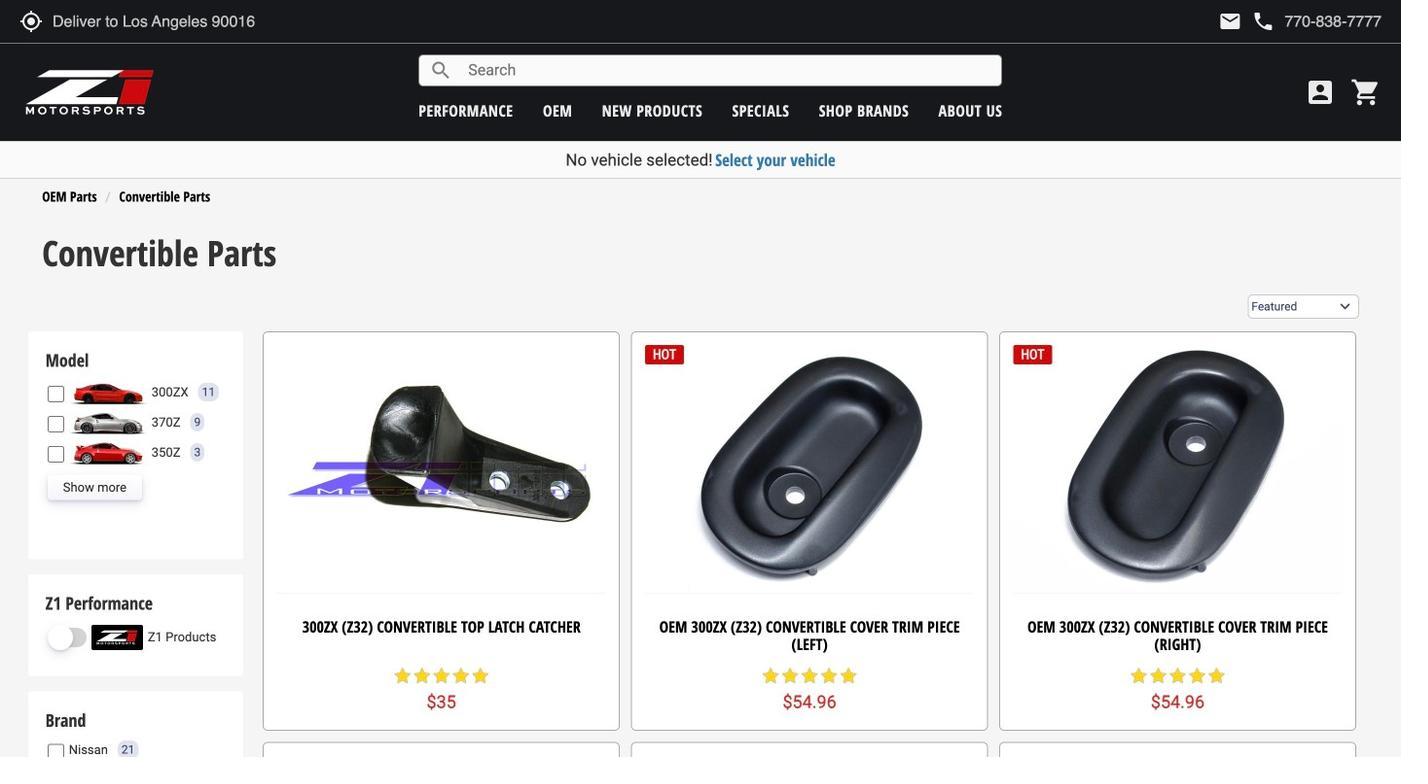Task type: vqa. For each thing, say whether or not it's contained in the screenshot.
checkbox
yes



Task type: locate. For each thing, give the bounding box(es) containing it.
nissan 300zx z32 1990 1991 1992 1993 1994 1995 1996 vg30dett vg30de twin turbo non turbo z1 motorsports image
[[69, 380, 147, 405]]

None checkbox
[[47, 416, 64, 433], [47, 447, 64, 463], [47, 745, 64, 758], [47, 416, 64, 433], [47, 447, 64, 463], [47, 745, 64, 758]]

None checkbox
[[47, 386, 64, 403]]

nissan 350z z33 2003 2004 2005 2006 2007 2008 2009 vq35de 3.5l revup rev up vq35hr nismo z1 motorsports image
[[69, 440, 147, 466]]

Search search field
[[453, 56, 1001, 86]]

z1 motorsports logo image
[[24, 68, 155, 117]]

nissan 370z z34 2009 2010 2011 2012 2013 2014 2015 2016 2017 2018 2019 3.7l vq37vhr vhr nismo z1 motorsports image
[[69, 410, 147, 435]]



